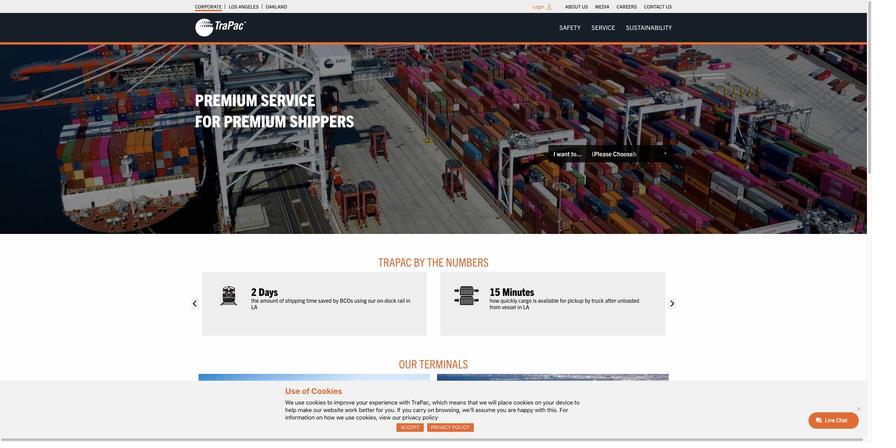 Task type: locate. For each thing, give the bounding box(es) containing it.
0 horizontal spatial your
[[357, 400, 368, 406]]

assume
[[476, 407, 496, 414]]

la inside the 2 days the amount of shipping time saved by bcos using our on-dock rail in la
[[251, 304, 258, 311]]

for inside 15 minutes how quickly cargo is available for pickup by truck after unloaded from vessel in la
[[561, 297, 567, 304]]

service inside menu bar
[[592, 24, 616, 31]]

we
[[286, 400, 294, 406]]

your up 'better'
[[357, 400, 368, 406]]

1 horizontal spatial our
[[368, 297, 376, 304]]

1 vertical spatial of
[[302, 387, 310, 396]]

1 horizontal spatial for
[[561, 297, 567, 304]]

carry
[[413, 407, 427, 414]]

1 horizontal spatial la
[[524, 304, 530, 311]]

1 us from the left
[[582, 3, 589, 10]]

1 vertical spatial for
[[376, 407, 384, 414]]

unloaded
[[618, 297, 640, 304]]

privacy policy link
[[428, 424, 474, 432]]

media link
[[596, 2, 610, 11]]

we
[[480, 400, 487, 406], [337, 415, 344, 421]]

you.
[[385, 407, 396, 414]]

cookies up make
[[306, 400, 326, 406]]

0 horizontal spatial solid image
[[191, 299, 199, 309]]

use down the work
[[346, 415, 355, 421]]

careers
[[617, 3, 638, 10]]

on up policy
[[428, 407, 435, 414]]

0 horizontal spatial for
[[376, 407, 384, 414]]

2 horizontal spatial on
[[535, 400, 542, 406]]

solid image
[[191, 299, 199, 309], [669, 299, 676, 309]]

0 horizontal spatial of
[[280, 297, 284, 304]]

vessel
[[502, 304, 517, 311]]

service inside premium service for premium shippers
[[261, 89, 316, 110]]

policy
[[453, 425, 470, 431]]

experience
[[370, 400, 398, 406]]

to
[[328, 400, 333, 406], [575, 400, 580, 406]]

la for 15 minutes
[[524, 304, 530, 311]]

make
[[298, 407, 312, 414]]

la inside 15 minutes how quickly cargo is available for pickup by truck after unloaded from vessel in la
[[524, 304, 530, 311]]

of right amount
[[280, 297, 284, 304]]

your
[[357, 400, 368, 406], [543, 400, 555, 406]]

1 your from the left
[[357, 400, 368, 406]]

1 horizontal spatial by
[[585, 297, 591, 304]]

menu bar up the service link
[[562, 2, 676, 11]]

view
[[379, 415, 391, 421]]

la left is
[[524, 304, 530, 311]]

la
[[251, 304, 258, 311], [524, 304, 530, 311]]

dock
[[385, 297, 397, 304]]

1 by from the left
[[333, 297, 339, 304]]

0 horizontal spatial how
[[325, 415, 335, 421]]

1 vertical spatial for
[[560, 407, 569, 414]]

the
[[251, 297, 259, 304]]

our
[[368, 297, 376, 304], [314, 407, 322, 414], [393, 415, 401, 421]]

cookies
[[306, 400, 326, 406], [514, 400, 534, 406]]

0 vertical spatial service
[[592, 24, 616, 31]]

los
[[229, 3, 238, 10]]

contact us
[[645, 3, 673, 10]]

we up assume
[[480, 400, 487, 406]]

how
[[490, 297, 500, 304], [325, 415, 335, 421]]

us for contact us
[[666, 3, 673, 10]]

0 vertical spatial with
[[400, 400, 410, 406]]

1 horizontal spatial of
[[302, 387, 310, 396]]

0 vertical spatial menu bar
[[562, 2, 676, 11]]

0 horizontal spatial la
[[251, 304, 258, 311]]

0 horizontal spatial by
[[333, 297, 339, 304]]

2 your from the left
[[543, 400, 555, 406]]

i want to...
[[554, 150, 582, 158]]

with left this.
[[535, 407, 546, 414]]

0 horizontal spatial us
[[582, 3, 589, 10]]

for down experience
[[376, 407, 384, 414]]

2 la from the left
[[524, 304, 530, 311]]

service
[[592, 24, 616, 31], [261, 89, 316, 110]]

in inside the 2 days the amount of shipping time saved by bcos using our on-dock rail in la
[[406, 297, 411, 304]]

1 horizontal spatial solid image
[[669, 299, 676, 309]]

for
[[561, 297, 567, 304], [376, 407, 384, 414]]

1 vertical spatial menu bar
[[555, 21, 678, 35]]

2 days the amount of shipping time saved by bcos using our on-dock rail in la
[[251, 285, 411, 311]]

by left bcos
[[333, 297, 339, 304]]

1 horizontal spatial service
[[592, 24, 616, 31]]

2 horizontal spatial our
[[393, 415, 401, 421]]

of inside the 2 days the amount of shipping time saved by bcos using our on-dock rail in la
[[280, 297, 284, 304]]

1 horizontal spatial cookies
[[514, 400, 534, 406]]

us for about us
[[582, 3, 589, 10]]

2 by from the left
[[585, 297, 591, 304]]

1 vertical spatial premium
[[224, 110, 287, 131]]

15 minutes how quickly cargo is available for pickup by truck after unloaded from vessel in la
[[490, 285, 640, 311]]

use up make
[[295, 400, 305, 406]]

safety link
[[555, 21, 587, 35]]

by
[[333, 297, 339, 304], [585, 297, 591, 304]]

0 vertical spatial use
[[295, 400, 305, 406]]

to right device at the bottom of the page
[[575, 400, 580, 406]]

0 vertical spatial for
[[195, 110, 221, 131]]

1 vertical spatial we
[[337, 415, 344, 421]]

1 horizontal spatial on
[[428, 407, 435, 414]]

premium
[[195, 89, 258, 110], [224, 110, 287, 131]]

1 vertical spatial with
[[535, 407, 546, 414]]

menu bar
[[562, 2, 676, 11], [555, 21, 678, 35]]

1 horizontal spatial your
[[543, 400, 555, 406]]

0 horizontal spatial in
[[406, 297, 411, 304]]

1 horizontal spatial us
[[666, 3, 673, 10]]

our inside the 2 days the amount of shipping time saved by bcos using our on-dock rail in la
[[368, 297, 376, 304]]

to up the website
[[328, 400, 333, 406]]

0 horizontal spatial our
[[314, 407, 322, 414]]

for left the pickup
[[561, 297, 567, 304]]

want
[[557, 150, 570, 158]]

by left truck
[[585, 297, 591, 304]]

which
[[433, 400, 448, 406]]

work
[[345, 407, 358, 414]]

your up this.
[[543, 400, 555, 406]]

you down place
[[497, 407, 507, 414]]

our right make
[[314, 407, 322, 414]]

us
[[582, 3, 589, 10], [666, 3, 673, 10]]

0 horizontal spatial to
[[328, 400, 333, 406]]

in for days
[[406, 297, 411, 304]]

for inside use of cookies we use cookies to improve your experience with trapac, which means that we will place cookies on your device to help make our website work better for you. if you carry on browsing, we'll assume you are happy with this. for information on how we use cookies, view our privacy policy
[[376, 407, 384, 414]]

our down if
[[393, 415, 401, 421]]

with up if
[[400, 400, 410, 406]]

you right if
[[402, 407, 412, 414]]

0 horizontal spatial service
[[261, 89, 316, 110]]

shipping
[[285, 297, 305, 304]]

login
[[534, 3, 545, 10]]

1 vertical spatial how
[[325, 415, 335, 421]]

2 cookies from the left
[[514, 400, 534, 406]]

how inside use of cookies we use cookies to improve your experience with trapac, which means that we will place cookies on your device to help make our website work better for you. if you carry on browsing, we'll assume you are happy with this. for information on how we use cookies, view our privacy policy
[[325, 415, 335, 421]]

corporate link
[[195, 2, 222, 11]]

light image
[[548, 4, 552, 10]]

1 horizontal spatial for
[[560, 407, 569, 414]]

of right use
[[302, 387, 310, 396]]

0 vertical spatial for
[[561, 297, 567, 304]]

2 us from the left
[[666, 3, 673, 10]]

by
[[414, 255, 425, 269]]

la down 2
[[251, 304, 258, 311]]

1 horizontal spatial how
[[490, 297, 500, 304]]

1 la from the left
[[251, 304, 258, 311]]

how left quickly
[[490, 297, 500, 304]]

oakland
[[266, 3, 287, 10]]

0 horizontal spatial use
[[295, 400, 305, 406]]

0 vertical spatial on
[[535, 400, 542, 406]]

1 horizontal spatial you
[[497, 407, 507, 414]]

on right information
[[317, 415, 323, 421]]

0 vertical spatial we
[[480, 400, 487, 406]]

1 vertical spatial use
[[346, 415, 355, 421]]

about us
[[566, 3, 589, 10]]

1 horizontal spatial in
[[518, 304, 522, 311]]

cookies,
[[356, 415, 378, 421]]

about
[[566, 3, 581, 10]]

how inside 15 minutes how quickly cargo is available for pickup by truck after unloaded from vessel in la
[[490, 297, 500, 304]]

menu bar down careers
[[555, 21, 678, 35]]

0 horizontal spatial for
[[195, 110, 221, 131]]

of
[[280, 297, 284, 304], [302, 387, 310, 396]]

0 vertical spatial our
[[368, 297, 376, 304]]

you
[[402, 407, 412, 414], [497, 407, 507, 414]]

numbers
[[446, 255, 489, 269]]

1 cookies from the left
[[306, 400, 326, 406]]

our
[[399, 357, 418, 371]]

we down the website
[[337, 415, 344, 421]]

on
[[535, 400, 542, 406], [428, 407, 435, 414], [317, 415, 323, 421]]

sustainability link
[[621, 21, 678, 35]]

in right vessel
[[518, 304, 522, 311]]

login link
[[534, 3, 545, 10]]

1 horizontal spatial to
[[575, 400, 580, 406]]

by inside 15 minutes how quickly cargo is available for pickup by truck after unloaded from vessel in la
[[585, 297, 591, 304]]

0 horizontal spatial you
[[402, 407, 412, 414]]

1 vertical spatial service
[[261, 89, 316, 110]]

cookies up happy
[[514, 400, 534, 406]]

our left on-
[[368, 297, 376, 304]]

2 vertical spatial our
[[393, 415, 401, 421]]

1 horizontal spatial with
[[535, 407, 546, 414]]

0 horizontal spatial on
[[317, 415, 323, 421]]

us right contact
[[666, 3, 673, 10]]

how down the website
[[325, 415, 335, 421]]

the
[[428, 255, 444, 269]]

0 vertical spatial of
[[280, 297, 284, 304]]

for inside use of cookies we use cookies to improve your experience with trapac, which means that we will place cookies on your device to help make our website work better for you. if you carry on browsing, we'll assume you are happy with this. for information on how we use cookies, view our privacy policy
[[560, 407, 569, 414]]

on left device at the bottom of the page
[[535, 400, 542, 406]]

in right rail
[[406, 297, 411, 304]]

main content
[[188, 255, 679, 443]]

will
[[489, 400, 497, 406]]

with
[[400, 400, 410, 406], [535, 407, 546, 414]]

in inside 15 minutes how quickly cargo is available for pickup by truck after unloaded from vessel in la
[[518, 304, 522, 311]]

0 horizontal spatial cookies
[[306, 400, 326, 406]]

2 you from the left
[[497, 407, 507, 414]]

0 horizontal spatial with
[[400, 400, 410, 406]]

us right about
[[582, 3, 589, 10]]

by inside the 2 days the amount of shipping time saved by bcos using our on-dock rail in la
[[333, 297, 339, 304]]

0 vertical spatial how
[[490, 297, 500, 304]]



Task type: vqa. For each thing, say whether or not it's contained in the screenshot.
The Browse Our Photo Gallery To See The Incredible Innovation That Trapac Is Pioneering Up Close. The Photos Below Are Available For Download By Recognized Media Outlets Only. For All Other Usage, Permission Should Be Requested In Advance By Using Our
no



Task type: describe. For each thing, give the bounding box(es) containing it.
means
[[449, 400, 467, 406]]

is
[[533, 297, 537, 304]]

device
[[556, 400, 573, 406]]

main content containing trapac by the numbers
[[188, 255, 679, 443]]

trapac by the numbers
[[379, 255, 489, 269]]

cookies
[[312, 387, 343, 396]]

after
[[606, 297, 617, 304]]

oakland link
[[266, 2, 287, 11]]

1 solid image from the left
[[191, 299, 199, 309]]

pickup
[[568, 297, 584, 304]]

amount
[[260, 297, 278, 304]]

this.
[[548, 407, 559, 414]]

menu bar containing safety
[[555, 21, 678, 35]]

quickly
[[501, 297, 518, 304]]

privacy
[[403, 415, 422, 421]]

browsing,
[[436, 407, 461, 414]]

from
[[490, 304, 501, 311]]

for inside premium service for premium shippers
[[195, 110, 221, 131]]

0 horizontal spatial we
[[337, 415, 344, 421]]

are
[[508, 407, 517, 414]]

safety
[[560, 24, 581, 31]]

improve
[[334, 400, 355, 406]]

menu bar containing about us
[[562, 2, 676, 11]]

on-
[[377, 297, 385, 304]]

minutes
[[503, 285, 535, 298]]

if
[[398, 407, 401, 414]]

trapac,
[[412, 400, 431, 406]]

use
[[286, 387, 300, 396]]

la for 2 days
[[251, 304, 258, 311]]

terminals
[[420, 357, 469, 371]]

about us link
[[566, 2, 589, 11]]

days
[[259, 285, 278, 298]]

we'll
[[463, 407, 474, 414]]

happy
[[518, 407, 534, 414]]

use of cookies we use cookies to improve your experience with trapac, which means that we will place cookies on your device to help make our website work better for you. if you carry on browsing, we'll assume you are happy with this. for information on how we use cookies, view our privacy policy
[[286, 387, 580, 421]]

of inside use of cookies we use cookies to improve your experience with trapac, which means that we will place cookies on your device to help make our website work better for you. if you carry on browsing, we'll assume you are happy with this. for information on how we use cookies, view our privacy policy
[[302, 387, 310, 396]]

i
[[554, 150, 556, 158]]

1 horizontal spatial use
[[346, 415, 355, 421]]

los angeles
[[229, 3, 259, 10]]

2
[[251, 285, 257, 298]]

available
[[538, 297, 559, 304]]

trapac
[[379, 255, 412, 269]]

corporate
[[195, 3, 222, 10]]

0 vertical spatial premium
[[195, 89, 258, 110]]

media
[[596, 3, 610, 10]]

1 to from the left
[[328, 400, 333, 406]]

that
[[468, 400, 478, 406]]

1 vertical spatial on
[[428, 407, 435, 414]]

1 horizontal spatial we
[[480, 400, 487, 406]]

better
[[359, 407, 375, 414]]

2 solid image from the left
[[669, 299, 676, 309]]

accept
[[401, 425, 420, 431]]

2 vertical spatial on
[[317, 415, 323, 421]]

contact
[[645, 3, 665, 10]]

using
[[355, 297, 367, 304]]

time
[[307, 297, 317, 304]]

in for minutes
[[518, 304, 522, 311]]

1 you from the left
[[402, 407, 412, 414]]

sustainability
[[627, 24, 673, 31]]

angeles
[[239, 3, 259, 10]]

contact us link
[[645, 2, 673, 11]]

rail
[[398, 297, 405, 304]]

saved
[[318, 297, 332, 304]]

premium service for premium shippers
[[195, 89, 355, 131]]

15
[[490, 285, 501, 298]]

truck
[[592, 297, 605, 304]]

information
[[286, 415, 315, 421]]

service link
[[587, 21, 621, 35]]

our terminals
[[399, 357, 469, 371]]

place
[[498, 400, 513, 406]]

help
[[286, 407, 297, 414]]

website
[[324, 407, 344, 414]]

bcos
[[340, 297, 353, 304]]

2 to from the left
[[575, 400, 580, 406]]

accept link
[[397, 424, 424, 432]]

1 vertical spatial our
[[314, 407, 322, 414]]

cargo
[[519, 297, 532, 304]]

privacy
[[432, 425, 452, 431]]

shippers
[[290, 110, 355, 131]]

to...
[[572, 150, 582, 158]]

privacy policy
[[432, 425, 470, 431]]

no image
[[856, 406, 863, 413]]

corporate image
[[195, 18, 246, 37]]

policy
[[423, 415, 438, 421]]

los angeles link
[[229, 2, 259, 11]]



